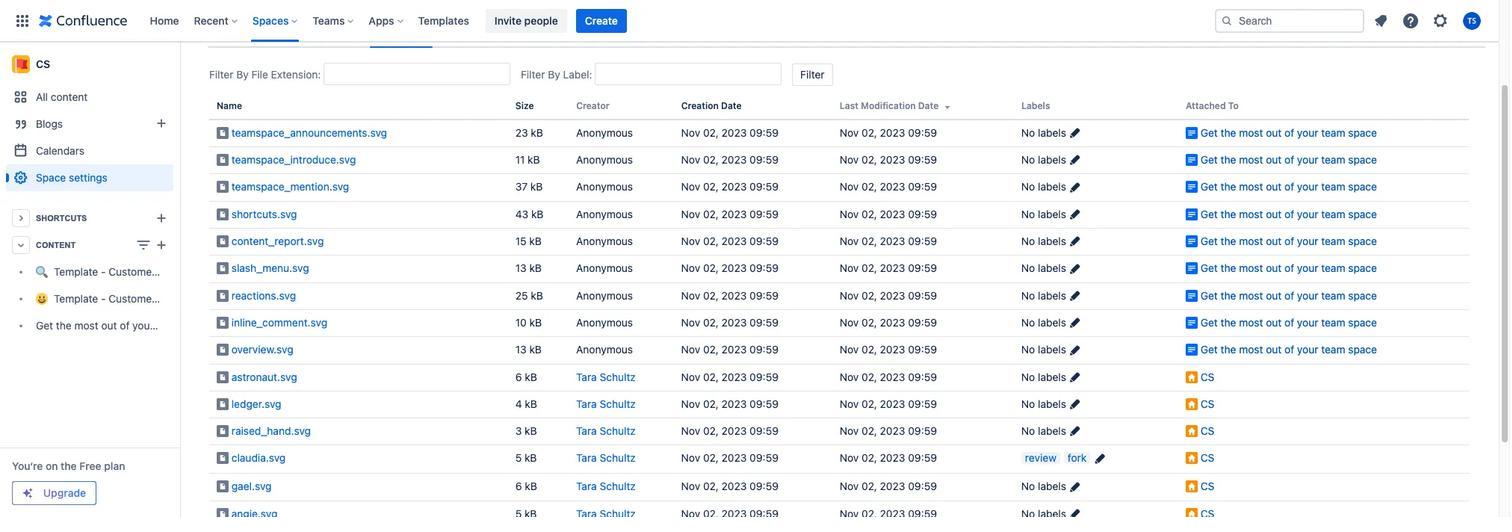 Task type: locate. For each thing, give the bounding box(es) containing it.
restricted
[[485, 29, 535, 42]]

1 no from the top
[[1022, 126, 1035, 139]]

0 vertical spatial 6
[[516, 370, 522, 383]]

get the most out of your team space link for overview.svg
[[1201, 343, 1377, 356]]

apps
[[369, 14, 394, 27]]

3 no labels from the top
[[1022, 180, 1067, 193]]

file image left the 'overview.svg'
[[217, 344, 229, 356]]

shortcuts button
[[6, 205, 173, 232]]

9 no from the top
[[1022, 343, 1035, 356]]

8 labels from the top
[[1038, 316, 1067, 329]]

calendars
[[36, 144, 84, 157]]

shortcuts.svg
[[232, 208, 297, 220]]

6 kb
[[516, 370, 537, 383], [516, 480, 537, 493]]

2 no labels from the top
[[1022, 153, 1067, 166]]

of for inline_comment.svg
[[1285, 316, 1295, 329]]

13 kb down 10 kb
[[516, 343, 542, 356]]

3 tara from the top
[[576, 425, 597, 437]]

5 file image from the top
[[217, 344, 229, 356]]

37
[[516, 180, 528, 193]]

astronaut.svg
[[232, 370, 297, 383]]

-
[[101, 266, 106, 278], [101, 293, 106, 305]]

all content
[[36, 90, 88, 103]]

raised_hand.svg link
[[232, 425, 311, 437]]

your
[[1297, 126, 1319, 139], [1297, 153, 1319, 166], [1297, 180, 1319, 193], [1297, 208, 1319, 220], [1297, 235, 1319, 247], [1297, 262, 1319, 274], [1297, 289, 1319, 302], [1297, 316, 1319, 329], [132, 319, 154, 332], [1297, 343, 1319, 356]]

most for content_report.svg
[[1239, 235, 1263, 247]]

space settings
[[36, 171, 108, 184]]

no for inline_comment.svg
[[1022, 316, 1035, 329]]

2 6 kb from the top
[[516, 480, 537, 493]]

kb for teamspace_introduce.svg
[[528, 153, 540, 166]]

file image for shortcuts.svg
[[217, 208, 229, 220]]

file image down the name
[[217, 154, 229, 166]]

1 - from the top
[[101, 266, 106, 278]]

labels for overview.svg
[[1038, 343, 1067, 356]]

confluence image
[[39, 12, 127, 30], [39, 12, 127, 30]]

3 file image from the top
[[217, 235, 229, 247]]

6 anonymous from the top
[[576, 262, 633, 274]]

9 anonymous from the top
[[576, 343, 633, 356]]

1 schultz from the top
[[600, 370, 636, 383]]

Search field
[[1215, 9, 1365, 33]]

1 filter from the left
[[209, 68, 234, 80]]

most for slash_menu.svg
[[1239, 262, 1263, 274]]

4 file image from the top
[[217, 317, 229, 329]]

your profile and preferences image
[[1463, 12, 1481, 30]]

09:59
[[750, 126, 779, 139], [908, 126, 937, 139], [750, 153, 779, 166], [908, 153, 937, 166], [750, 180, 779, 193], [908, 180, 937, 193], [750, 208, 779, 220], [908, 208, 937, 220], [750, 235, 779, 247], [908, 235, 937, 247], [750, 262, 779, 274], [908, 262, 937, 274], [750, 289, 779, 302], [908, 289, 937, 302], [750, 316, 779, 329], [908, 316, 937, 329], [750, 343, 779, 356], [908, 343, 937, 356], [750, 370, 779, 383], [908, 370, 937, 383], [750, 397, 779, 410], [908, 397, 937, 410], [750, 425, 779, 437], [908, 425, 937, 437], [750, 452, 779, 464], [908, 452, 937, 464], [750, 480, 779, 493], [908, 480, 937, 493]]

teamspace_announcements.svg
[[232, 126, 387, 139]]

trash
[[445, 29, 473, 42]]

3 file image from the top
[[217, 263, 229, 274]]

shortcuts.svg link
[[232, 208, 297, 220]]

10 no from the top
[[1022, 370, 1035, 383]]

5 labels from the top
[[1038, 235, 1067, 247]]

4 no from the top
[[1022, 208, 1035, 220]]

13 kb
[[516, 262, 542, 274], [516, 343, 542, 356]]

8 no labels from the top
[[1022, 316, 1067, 329]]

settings
[[69, 171, 108, 184]]

content
[[36, 241, 76, 250]]

file image for teamspace_introduce.svg
[[217, 154, 229, 166]]

0 vertical spatial 6 kb
[[516, 370, 537, 383]]

no
[[1022, 126, 1035, 139], [1022, 153, 1035, 166], [1022, 180, 1035, 193], [1022, 208, 1035, 220], [1022, 235, 1035, 247], [1022, 262, 1035, 274], [1022, 289, 1035, 302], [1022, 316, 1035, 329], [1022, 343, 1035, 356], [1022, 370, 1035, 383], [1022, 397, 1035, 410], [1022, 425, 1035, 437], [1022, 480, 1035, 493]]

3 anonymous from the top
[[576, 180, 633, 193]]

all content link
[[6, 84, 173, 111]]

by left label:
[[548, 68, 560, 80]]

slash_menu.svg
[[232, 262, 309, 274]]

overview.svg
[[232, 343, 294, 356]]

3 tara schultz link from the top
[[576, 425, 636, 437]]

date right the creation
[[721, 100, 742, 111]]

2 no from the top
[[1022, 153, 1035, 166]]

inline_comment.svg link
[[232, 316, 328, 329]]

0 vertical spatial -
[[101, 266, 106, 278]]

1 no labels from the top
[[1022, 126, 1067, 139]]

2 template from the top
[[54, 293, 98, 305]]

1 13 from the top
[[516, 262, 527, 274]]

get for reactions.svg
[[1201, 289, 1218, 302]]

anonymous for inline_comment.svg
[[576, 316, 633, 329]]

8 no from the top
[[1022, 316, 1035, 329]]

4 schultz from the top
[[600, 452, 636, 464]]

banner containing home
[[0, 0, 1499, 42]]

- for template - customer impact assessment
[[101, 266, 106, 278]]

template - customer impact assessment
[[54, 266, 252, 278]]

team for teamspace_announcements.svg
[[1322, 126, 1346, 139]]

team
[[1322, 126, 1346, 139], [1322, 153, 1346, 166], [1322, 180, 1346, 193], [1322, 208, 1346, 220], [1322, 235, 1346, 247], [1322, 262, 1346, 274], [1322, 289, 1346, 302], [1322, 316, 1346, 329], [157, 319, 181, 332], [1322, 343, 1346, 356]]

notification icon image
[[1372, 12, 1390, 30]]

10 no labels from the top
[[1022, 370, 1067, 383]]

most for shortcuts.svg
[[1239, 208, 1263, 220]]

your for slash_menu.svg
[[1297, 262, 1319, 274]]

help icon image
[[1402, 12, 1420, 30]]

1 13 kb from the top
[[516, 262, 542, 274]]

3 labels from the top
[[1038, 180, 1067, 193]]

impact
[[159, 266, 191, 278]]

the for teamspace_introduce.svg
[[1221, 153, 1237, 166]]

space element
[[0, 42, 252, 517]]

1 vertical spatial customer
[[109, 293, 156, 305]]

content_report.svg
[[232, 235, 324, 247]]

no labels for astronaut.svg
[[1022, 370, 1067, 383]]

tara
[[576, 370, 597, 383], [576, 397, 597, 410], [576, 425, 597, 437], [576, 452, 597, 464], [576, 480, 597, 493]]

of for shortcuts.svg
[[1285, 208, 1295, 220]]

invite
[[495, 14, 522, 27]]

5 tara schultz from the top
[[576, 480, 636, 493]]

tab list
[[202, 23, 1492, 48]]

kb
[[531, 126, 543, 139], [528, 153, 540, 166], [531, 180, 543, 193], [531, 208, 544, 220], [529, 235, 542, 247], [530, 262, 542, 274], [531, 289, 543, 302], [530, 316, 542, 329], [530, 343, 542, 356], [525, 370, 537, 383], [525, 397, 537, 410], [525, 425, 537, 437], [525, 452, 537, 464], [525, 480, 537, 493]]

5 no labels from the top
[[1022, 235, 1067, 247]]

file image left teamspace_mention.svg link
[[217, 181, 229, 193]]

kb right 5
[[525, 452, 537, 464]]

the for teamspace_announcements.svg
[[1221, 126, 1237, 139]]

anonymous for slash_menu.svg
[[576, 262, 633, 274]]

2 tara schultz from the top
[[576, 397, 636, 410]]

6 labels from the top
[[1038, 262, 1067, 274]]

out for shortcuts.svg
[[1266, 208, 1282, 220]]

of inside tree
[[120, 319, 130, 332]]

2 labels from the top
[[1038, 153, 1067, 166]]

None submit
[[792, 63, 833, 86]]

6 kb up 4 kb
[[516, 370, 537, 383]]

8 anonymous from the top
[[576, 316, 633, 329]]

2 - from the top
[[101, 293, 106, 305]]

1 vertical spatial 13
[[516, 343, 527, 356]]

schultz for gael.svg
[[600, 480, 636, 493]]

reorder link
[[202, 23, 253, 48]]

get the most out of your team space link for slash_menu.svg
[[1201, 262, 1377, 274]]

2 by from the left
[[548, 68, 560, 80]]

space for teamspace_introduce.svg
[[1349, 153, 1377, 166]]

tree
[[6, 259, 252, 339]]

2 schultz from the top
[[600, 397, 636, 410]]

13 kb for slash_menu.svg
[[516, 262, 542, 274]]

1 vertical spatial -
[[101, 293, 106, 305]]

7 no from the top
[[1022, 289, 1035, 302]]

out for content_report.svg
[[1266, 235, 1282, 247]]

1 horizontal spatial by
[[548, 68, 560, 80]]

creator
[[576, 100, 610, 111]]

file image down assessment
[[217, 290, 229, 302]]

review
[[1025, 452, 1057, 464]]

- for template - customer journey mapping
[[101, 293, 106, 305]]

schultz
[[600, 370, 636, 383], [600, 397, 636, 410], [600, 425, 636, 437], [600, 452, 636, 464], [600, 480, 636, 493]]

of
[[1285, 126, 1295, 139], [1285, 153, 1295, 166], [1285, 180, 1295, 193], [1285, 208, 1295, 220], [1285, 235, 1295, 247], [1285, 262, 1295, 274], [1285, 289, 1295, 302], [1285, 316, 1295, 329], [120, 319, 130, 332], [1285, 343, 1295, 356]]

teamspace_mention.svg link
[[232, 180, 349, 193]]

43
[[516, 208, 529, 220]]

kb right 11
[[528, 153, 540, 166]]

5 file image from the top
[[217, 371, 229, 383]]

13 down 15
[[516, 262, 527, 274]]

- down template - customer impact assessment link
[[101, 293, 106, 305]]

your for teamspace_announcements.svg
[[1297, 126, 1319, 139]]

kb for content_report.svg
[[529, 235, 542, 247]]

get the most out of your team space link for teamspace_mention.svg
[[1201, 180, 1377, 193]]

6 down 5
[[516, 480, 522, 493]]

cs for ledger.svg
[[1201, 397, 1215, 410]]

25
[[516, 289, 528, 302]]

filter up the name
[[209, 68, 234, 80]]

out for overview.svg
[[1266, 343, 1282, 356]]

get inside the space "element"
[[36, 319, 53, 332]]

cs for gael.svg
[[1201, 480, 1215, 493]]

6 file image from the top
[[217, 398, 229, 410]]

file image
[[217, 154, 229, 166], [217, 181, 229, 193], [217, 263, 229, 274], [217, 290, 229, 302], [217, 344, 229, 356], [217, 398, 229, 410]]

6 no labels from the top
[[1022, 262, 1067, 274]]

11 labels from the top
[[1038, 397, 1067, 410]]

1 vertical spatial 13 kb
[[516, 343, 542, 356]]

the for overview.svg
[[1221, 343, 1237, 356]]

7 anonymous from the top
[[576, 289, 633, 302]]

kb up 4 kb
[[525, 370, 537, 383]]

last modification date button
[[840, 100, 954, 111]]

1 6 kb from the top
[[516, 370, 537, 383]]

out
[[1266, 126, 1282, 139], [1266, 153, 1282, 166], [1266, 180, 1282, 193], [1266, 208, 1282, 220], [1266, 235, 1282, 247], [1266, 262, 1282, 274], [1266, 289, 1282, 302], [1266, 316, 1282, 329], [101, 319, 117, 332], [1266, 343, 1282, 356]]

by left file
[[236, 68, 249, 80]]

file image for teamspace_announcements.svg
[[217, 127, 229, 139]]

reactions.svg
[[232, 289, 296, 302]]

11 no from the top
[[1022, 397, 1035, 410]]

25 kb
[[516, 289, 543, 302]]

kb right 15
[[529, 235, 542, 247]]

recent button
[[190, 9, 244, 33]]

customer up template - customer journey mapping link
[[109, 266, 156, 278]]

12 no labels from the top
[[1022, 425, 1067, 437]]

nov
[[681, 126, 700, 139], [840, 126, 859, 139], [681, 153, 700, 166], [840, 153, 859, 166], [681, 180, 700, 193], [840, 180, 859, 193], [681, 208, 700, 220], [840, 208, 859, 220], [681, 235, 700, 247], [840, 235, 859, 247], [681, 262, 700, 274], [840, 262, 859, 274], [681, 289, 700, 302], [840, 289, 859, 302], [681, 316, 700, 329], [840, 316, 859, 329], [681, 343, 700, 356], [840, 343, 859, 356], [681, 370, 700, 383], [840, 370, 859, 383], [681, 397, 700, 410], [840, 397, 859, 410], [681, 425, 700, 437], [840, 425, 859, 437], [681, 452, 700, 464], [840, 452, 859, 464], [681, 480, 700, 493], [840, 480, 859, 493]]

the for inline_comment.svg
[[1221, 316, 1237, 329]]

2 6 from the top
[[516, 480, 522, 493]]

cs
[[36, 58, 50, 70], [1201, 370, 1215, 383], [1201, 397, 1215, 410], [1201, 425, 1215, 437], [1201, 452, 1215, 464], [1201, 480, 1215, 493]]

1 6 from the top
[[516, 370, 522, 383]]

cs inside the space "element"
[[36, 58, 50, 70]]

anonymous for overview.svg
[[576, 343, 633, 356]]

7 file image from the top
[[217, 453, 229, 464]]

1 tara schultz from the top
[[576, 370, 636, 383]]

create a blog image
[[152, 114, 170, 132]]

- down content dropdown button
[[101, 266, 106, 278]]

most inside the space "element"
[[74, 319, 98, 332]]

1 horizontal spatial date
[[918, 100, 939, 111]]

kb right 25
[[531, 289, 543, 302]]

kb right 23
[[531, 126, 543, 139]]

kb right the 4
[[525, 397, 537, 410]]

4 file image from the top
[[217, 290, 229, 302]]

2 anonymous from the top
[[576, 153, 633, 166]]

1 horizontal spatial filter
[[521, 68, 545, 80]]

kb right "10"
[[530, 316, 542, 329]]

1 labels from the top
[[1038, 126, 1067, 139]]

tree containing template - customer impact assessment
[[6, 259, 252, 339]]

1 file image from the top
[[217, 127, 229, 139]]

get for teamspace_introduce.svg
[[1201, 153, 1218, 166]]

13 no from the top
[[1022, 480, 1035, 493]]

3 no from the top
[[1022, 180, 1035, 193]]

templates link
[[414, 9, 474, 33]]

labels for raised_hand.svg
[[1038, 425, 1067, 437]]

no for reactions.svg
[[1022, 289, 1035, 302]]

kb right 43
[[531, 208, 544, 220]]

no labels for content_report.svg
[[1022, 235, 1067, 247]]

spaces button
[[248, 9, 304, 33]]

name button
[[217, 100, 242, 111]]

2 13 kb from the top
[[516, 343, 542, 356]]

undefined link
[[301, 23, 364, 48]]

upgrade
[[43, 487, 86, 499]]

2 13 from the top
[[516, 343, 527, 356]]

1 tara from the top
[[576, 370, 597, 383]]

5 tara schultz link from the top
[[576, 480, 636, 493]]

2 tara from the top
[[576, 397, 597, 410]]

file image for teamspace_mention.svg
[[217, 181, 229, 193]]

file image left ledger.svg link
[[217, 398, 229, 410]]

2 tara schultz link from the top
[[576, 397, 636, 410]]

1 vertical spatial template
[[54, 293, 98, 305]]

3 kb
[[516, 425, 537, 437]]

of for teamspace_mention.svg
[[1285, 180, 1295, 193]]

filter up 'size' button
[[521, 68, 545, 80]]

appswitcher icon image
[[13, 12, 31, 30]]

6 kb down 5 kb
[[516, 480, 537, 493]]

no for teamspace_announcements.svg
[[1022, 126, 1035, 139]]

0 vertical spatial 13
[[516, 262, 527, 274]]

template
[[54, 266, 98, 278], [54, 293, 98, 305]]

4 tara schultz link from the top
[[576, 452, 636, 464]]

2 file image from the top
[[217, 208, 229, 220]]

undefined
[[307, 29, 358, 42]]

12 labels from the top
[[1038, 425, 1067, 437]]

labels for gael.svg
[[1038, 480, 1067, 493]]

0 vertical spatial 13 kb
[[516, 262, 542, 274]]

13 no labels from the top
[[1022, 480, 1067, 493]]

0 horizontal spatial by
[[236, 68, 249, 80]]

out for inline_comment.svg
[[1266, 316, 1282, 329]]

9 file image from the top
[[217, 508, 229, 517]]

filter for filter by label:
[[521, 68, 545, 80]]

invite people button
[[486, 9, 567, 33]]

reactions.svg link
[[232, 289, 296, 302]]

attachments link
[[364, 23, 439, 48]]

kb down 10 kb
[[530, 343, 542, 356]]

1 file image from the top
[[217, 154, 229, 166]]

ledger.svg
[[232, 397, 281, 410]]

tab list containing reorder
[[202, 23, 1492, 48]]

23
[[516, 126, 528, 139]]

get the most out of your team space link
[[1201, 126, 1377, 139], [1201, 153, 1377, 166], [1201, 180, 1377, 193], [1201, 208, 1377, 220], [1201, 235, 1377, 247], [1201, 262, 1377, 274], [1201, 289, 1377, 302], [6, 312, 212, 339], [1201, 316, 1377, 329], [1201, 343, 1377, 356]]

3 schultz from the top
[[600, 425, 636, 437]]

team inside the space "element"
[[157, 319, 181, 332]]

tara for ledger.svg
[[576, 397, 597, 410]]

get the most out of your team space link for teamspace_introduce.svg
[[1201, 153, 1377, 166]]

global element
[[9, 0, 1212, 41]]

kb right 3
[[525, 425, 537, 437]]

hidden
[[259, 29, 295, 42]]

4 tara schultz from the top
[[576, 452, 636, 464]]

no labels for raised_hand.svg
[[1022, 425, 1067, 437]]

13 for slash_menu.svg
[[516, 262, 527, 274]]

2 filter from the left
[[521, 68, 545, 80]]

tara schultz link for ledger.svg
[[576, 397, 636, 410]]

kb right 37
[[531, 180, 543, 193]]

create link
[[576, 9, 627, 33]]

6 for astronaut.svg
[[516, 370, 522, 383]]

banner
[[0, 0, 1499, 42]]

add shortcut image
[[152, 209, 170, 227]]

kb down 5 kb
[[525, 480, 537, 493]]

4 no labels from the top
[[1022, 208, 1067, 220]]

out for teamspace_mention.svg
[[1266, 180, 1282, 193]]

tara schultz link
[[576, 370, 636, 383], [576, 397, 636, 410], [576, 425, 636, 437], [576, 452, 636, 464], [576, 480, 636, 493]]

cs link for raised_hand.svg
[[1201, 425, 1215, 437]]

spaces
[[253, 14, 289, 27]]

9 no labels from the top
[[1022, 343, 1067, 356]]

3
[[516, 425, 522, 437]]

no labels for reactions.svg
[[1022, 289, 1067, 302]]

4 labels from the top
[[1038, 208, 1067, 220]]

free
[[79, 460, 101, 472]]

content_report.svg link
[[232, 235, 324, 247]]

1 vertical spatial 6
[[516, 480, 522, 493]]

home link
[[145, 9, 184, 33]]

calendars link
[[6, 138, 173, 164]]

file image
[[217, 127, 229, 139], [217, 208, 229, 220], [217, 235, 229, 247], [217, 317, 229, 329], [217, 371, 229, 383], [217, 425, 229, 437], [217, 453, 229, 464], [217, 481, 229, 493], [217, 508, 229, 517]]

space
[[1349, 126, 1377, 139], [1349, 153, 1377, 166], [1349, 180, 1377, 193], [1349, 208, 1377, 220], [1349, 235, 1377, 247], [1349, 262, 1377, 274], [1349, 289, 1377, 302], [1349, 316, 1377, 329], [184, 319, 212, 332], [1349, 343, 1377, 356]]

1 template from the top
[[54, 266, 98, 278]]

5 schultz from the top
[[600, 480, 636, 493]]

3 tara schultz from the top
[[576, 425, 636, 437]]

label:
[[563, 68, 592, 80]]

11 no labels from the top
[[1022, 397, 1067, 410]]

12 no from the top
[[1022, 425, 1035, 437]]

5 tara from the top
[[576, 480, 597, 493]]

get for content_report.svg
[[1201, 235, 1218, 247]]

11 kb
[[516, 153, 540, 166]]

1 vertical spatial 6 kb
[[516, 480, 537, 493]]

1 by from the left
[[236, 68, 249, 80]]

6 file image from the top
[[217, 425, 229, 437]]

13 labels from the top
[[1038, 480, 1067, 493]]

4 tara from the top
[[576, 452, 597, 464]]

anonymous for reactions.svg
[[576, 289, 633, 302]]

get the most out of your team space
[[1201, 126, 1377, 139], [1201, 153, 1377, 166], [1201, 180, 1377, 193], [1201, 208, 1377, 220], [1201, 235, 1377, 247], [1201, 262, 1377, 274], [1201, 289, 1377, 302], [1201, 316, 1377, 329], [36, 319, 212, 332], [1201, 343, 1377, 356]]

trash link
[[439, 23, 479, 48]]

no for raised_hand.svg
[[1022, 425, 1035, 437]]

6 no from the top
[[1022, 262, 1035, 274]]

filter by file extension:
[[209, 68, 321, 80]]

6 up the 4
[[516, 370, 522, 383]]

no for teamspace_introduce.svg
[[1022, 153, 1035, 166]]

kb up 25 kb
[[530, 262, 542, 274]]

out inside the space "element"
[[101, 319, 117, 332]]

file image for claudia.svg
[[217, 453, 229, 464]]

8 file image from the top
[[217, 481, 229, 493]]

13 kb down '15 kb'
[[516, 262, 542, 274]]

space for slash_menu.svg
[[1349, 262, 1377, 274]]

tara schultz for claudia.svg
[[576, 452, 636, 464]]

2 file image from the top
[[217, 181, 229, 193]]

2 customer from the top
[[109, 293, 156, 305]]

5 anonymous from the top
[[576, 235, 633, 247]]

10 labels from the top
[[1038, 370, 1067, 383]]

space for reactions.svg
[[1349, 289, 1377, 302]]

13 down "10"
[[516, 343, 527, 356]]

get for overview.svg
[[1201, 343, 1218, 356]]

your for teamspace_introduce.svg
[[1297, 153, 1319, 166]]

4 anonymous from the top
[[576, 208, 633, 220]]

date right modification
[[918, 100, 939, 111]]

teamspace_introduce.svg link
[[232, 153, 356, 166]]

reorder
[[208, 29, 247, 42]]

cs link
[[6, 49, 173, 79], [1201, 370, 1215, 383], [1201, 397, 1215, 410], [1201, 425, 1215, 437], [1201, 452, 1215, 464], [1201, 480, 1215, 493]]

0 horizontal spatial filter
[[209, 68, 234, 80]]

0 horizontal spatial date
[[721, 100, 742, 111]]

file image for gael.svg
[[217, 481, 229, 493]]

customer for impact
[[109, 266, 156, 278]]

tara schultz for astronaut.svg
[[576, 370, 636, 383]]

cs link for astronaut.svg
[[1201, 370, 1215, 383]]

blogs
[[36, 117, 63, 130]]

file image up mapping
[[217, 263, 229, 274]]

get the most out of your team space for reactions.svg
[[1201, 289, 1377, 302]]

template - customer journey mapping
[[54, 293, 239, 305]]

5 no from the top
[[1022, 235, 1035, 247]]

customer down template - customer impact assessment link
[[109, 293, 156, 305]]

1 tara schultz link from the top
[[576, 370, 636, 383]]

space
[[36, 171, 66, 184]]

no labels for slash_menu.svg
[[1022, 262, 1067, 274]]

invite people
[[495, 14, 558, 27]]

0 vertical spatial customer
[[109, 266, 156, 278]]

1 customer from the top
[[109, 266, 156, 278]]

7 no labels from the top
[[1022, 289, 1067, 302]]

no for slash_menu.svg
[[1022, 262, 1035, 274]]

space for inline_comment.svg
[[1349, 316, 1377, 329]]

0 vertical spatial template
[[54, 266, 98, 278]]



Task type: vqa. For each thing, say whether or not it's contained in the screenshot.


Task type: describe. For each thing, give the bounding box(es) containing it.
no for content_report.svg
[[1022, 235, 1035, 247]]

your inside the space "element"
[[132, 319, 154, 332]]

template - customer journey mapping link
[[6, 286, 239, 312]]

on
[[46, 460, 58, 472]]

5 kb
[[516, 452, 537, 464]]

schultz for astronaut.svg
[[600, 370, 636, 383]]

15
[[516, 235, 527, 247]]

teams
[[313, 14, 345, 27]]

the for reactions.svg
[[1221, 289, 1237, 302]]

no labels for overview.svg
[[1022, 343, 1067, 356]]

attached
[[1186, 100, 1226, 111]]

creation
[[681, 100, 719, 111]]

labels for teamspace_introduce.svg
[[1038, 153, 1067, 166]]

restricted link
[[479, 23, 541, 48]]

file image for inline_comment.svg
[[217, 317, 229, 329]]

filter by label:
[[521, 68, 592, 80]]

get the most out of your team space for shortcuts.svg
[[1201, 208, 1377, 220]]

labels for content_report.svg
[[1038, 235, 1067, 247]]

kb for teamspace_mention.svg
[[531, 180, 543, 193]]

teamspace_introduce.svg
[[232, 153, 356, 166]]

2 date from the left
[[918, 100, 939, 111]]

journey
[[159, 293, 194, 305]]

no labels for gael.svg
[[1022, 480, 1067, 493]]

your for reactions.svg
[[1297, 289, 1319, 302]]

creation date
[[681, 100, 742, 111]]

get the most out of your team space link for content_report.svg
[[1201, 235, 1377, 247]]

11
[[516, 153, 525, 166]]

attached to
[[1186, 100, 1239, 111]]

kb for shortcuts.svg
[[531, 208, 544, 220]]

your for inline_comment.svg
[[1297, 316, 1319, 329]]

teams button
[[308, 9, 360, 33]]

teamspace_announcements.svg link
[[232, 126, 387, 139]]

no for teamspace_mention.svg
[[1022, 180, 1035, 193]]

claudia.svg
[[232, 452, 286, 464]]

template - customer impact assessment link
[[6, 259, 252, 286]]

37 kb
[[516, 180, 543, 193]]

get for teamspace_mention.svg
[[1201, 180, 1218, 193]]

customer for journey
[[109, 293, 156, 305]]

your for teamspace_mention.svg
[[1297, 180, 1319, 193]]

space for overview.svg
[[1349, 343, 1377, 356]]

labels for teamspace_announcements.svg
[[1038, 126, 1067, 139]]

1 date from the left
[[721, 100, 742, 111]]

hidden link
[[253, 23, 301, 48]]

labels for teamspace_mention.svg
[[1038, 180, 1067, 193]]

file image for raised_hand.svg
[[217, 425, 229, 437]]

out for reactions.svg
[[1266, 289, 1282, 302]]

review link
[[1025, 452, 1057, 464]]

extension:
[[271, 68, 321, 80]]

content button
[[6, 232, 173, 259]]

file image for astronaut.svg
[[217, 371, 229, 383]]

to
[[1229, 100, 1239, 111]]

no labels for teamspace_announcements.svg
[[1022, 126, 1067, 139]]

get the most out of your team space for teamspace_announcements.svg
[[1201, 126, 1377, 139]]

get for slash_menu.svg
[[1201, 262, 1218, 274]]

no for ledger.svg
[[1022, 397, 1035, 410]]

labels for shortcuts.svg
[[1038, 208, 1067, 220]]

43 kb
[[516, 208, 544, 220]]

15 kb
[[516, 235, 542, 247]]

ledger.svg link
[[232, 397, 281, 410]]

tara for raised_hand.svg
[[576, 425, 597, 437]]

the for shortcuts.svg
[[1221, 208, 1237, 220]]

anonymous for teamspace_announcements.svg
[[576, 126, 633, 139]]

name
[[217, 100, 242, 111]]

cs link for ledger.svg
[[1201, 397, 1215, 410]]

10
[[516, 316, 527, 329]]

you're
[[12, 460, 43, 472]]

size button
[[516, 100, 534, 111]]

tara for gael.svg
[[576, 480, 597, 493]]

Filter By File Extension: text field
[[324, 63, 511, 85]]

no labels for ledger.svg
[[1022, 397, 1067, 410]]

shortcuts
[[36, 214, 87, 223]]

blogs link
[[6, 111, 173, 138]]

of for slash_menu.svg
[[1285, 262, 1295, 274]]

change view image
[[135, 236, 152, 254]]

of for overview.svg
[[1285, 343, 1295, 356]]

recent
[[194, 14, 229, 27]]

inline_comment.svg
[[232, 316, 328, 329]]

most for reactions.svg
[[1239, 289, 1263, 302]]

team for teamspace_mention.svg
[[1322, 180, 1346, 193]]

you're on the free plan
[[12, 460, 125, 472]]

file image for slash_menu.svg
[[217, 263, 229, 274]]

kb for reactions.svg
[[531, 289, 543, 302]]

schultz for raised_hand.svg
[[600, 425, 636, 437]]

team for inline_comment.svg
[[1322, 316, 1346, 329]]

assessment
[[194, 266, 252, 278]]

tree inside the space "element"
[[6, 259, 252, 339]]

collapse sidebar image
[[163, 49, 196, 79]]

10 kb
[[516, 316, 542, 329]]

get the most out of your team space inside the space "element"
[[36, 319, 212, 332]]

13 for overview.svg
[[516, 343, 527, 356]]

6 for gael.svg
[[516, 480, 522, 493]]

space for shortcuts.svg
[[1349, 208, 1377, 220]]

file image for content_report.svg
[[217, 235, 229, 247]]

teamspace_mention.svg
[[232, 180, 349, 193]]

last
[[840, 100, 859, 111]]

premium image
[[22, 487, 34, 499]]

space settings link
[[6, 164, 173, 191]]

claudia.svg link
[[232, 452, 286, 464]]

kb for teamspace_announcements.svg
[[531, 126, 543, 139]]

apps button
[[364, 9, 409, 33]]

kb for astronaut.svg
[[525, 370, 537, 383]]

kb for overview.svg
[[530, 343, 542, 356]]

most for overview.svg
[[1239, 343, 1263, 356]]

out for teamspace_announcements.svg
[[1266, 126, 1282, 139]]

space inside "element"
[[184, 319, 212, 332]]

get the most out of your team space link for teamspace_announcements.svg
[[1201, 126, 1377, 139]]

space for teamspace_announcements.svg
[[1349, 126, 1377, 139]]

gael.svg link
[[232, 480, 272, 493]]

overview.svg link
[[232, 343, 294, 356]]

create a page image
[[152, 236, 170, 254]]

tara schultz link for gael.svg
[[576, 480, 636, 493]]

most for teamspace_introduce.svg
[[1239, 153, 1263, 166]]

Filter By Label: text field
[[595, 63, 782, 85]]

filter for filter by file extension:
[[209, 68, 234, 80]]

tara schultz link for claudia.svg
[[576, 452, 636, 464]]

tara for astronaut.svg
[[576, 370, 597, 383]]

kb for slash_menu.svg
[[530, 262, 542, 274]]

of for reactions.svg
[[1285, 289, 1295, 302]]

search image
[[1221, 15, 1233, 27]]

attachments
[[370, 29, 433, 42]]

get the most out of your team space for teamspace_mention.svg
[[1201, 180, 1377, 193]]

file
[[251, 68, 268, 80]]

tara schultz for ledger.svg
[[576, 397, 636, 410]]

fork link
[[1068, 452, 1087, 464]]

the inside tree
[[56, 319, 72, 332]]

get for teamspace_announcements.svg
[[1201, 126, 1218, 139]]

settings icon image
[[1432, 12, 1450, 30]]

team for shortcuts.svg
[[1322, 208, 1346, 220]]

upgrade button
[[13, 482, 96, 505]]

gael.svg
[[232, 480, 272, 493]]

kb for inline_comment.svg
[[530, 316, 542, 329]]

creation date button
[[681, 100, 742, 111]]

astronaut.svg link
[[232, 370, 297, 383]]

team for overview.svg
[[1322, 343, 1346, 356]]

people
[[524, 14, 558, 27]]

raised_hand.svg
[[232, 425, 311, 437]]

team for slash_menu.svg
[[1322, 262, 1346, 274]]

4 kb
[[516, 397, 537, 410]]

file image for overview.svg
[[217, 344, 229, 356]]

all
[[36, 90, 48, 103]]

last modification date
[[840, 100, 939, 111]]

23 kb
[[516, 126, 543, 139]]

no for astronaut.svg
[[1022, 370, 1035, 383]]

cs link for gael.svg
[[1201, 480, 1215, 493]]

labels for ledger.svg
[[1038, 397, 1067, 410]]

slash_menu.svg link
[[232, 262, 309, 274]]

out for teamspace_introduce.svg
[[1266, 153, 1282, 166]]

your for overview.svg
[[1297, 343, 1319, 356]]

the for content_report.svg
[[1221, 235, 1237, 247]]

4
[[516, 397, 522, 410]]

fork
[[1068, 452, 1087, 464]]

your for shortcuts.svg
[[1297, 208, 1319, 220]]

of for teamspace_announcements.svg
[[1285, 126, 1295, 139]]

5
[[516, 452, 522, 464]]



